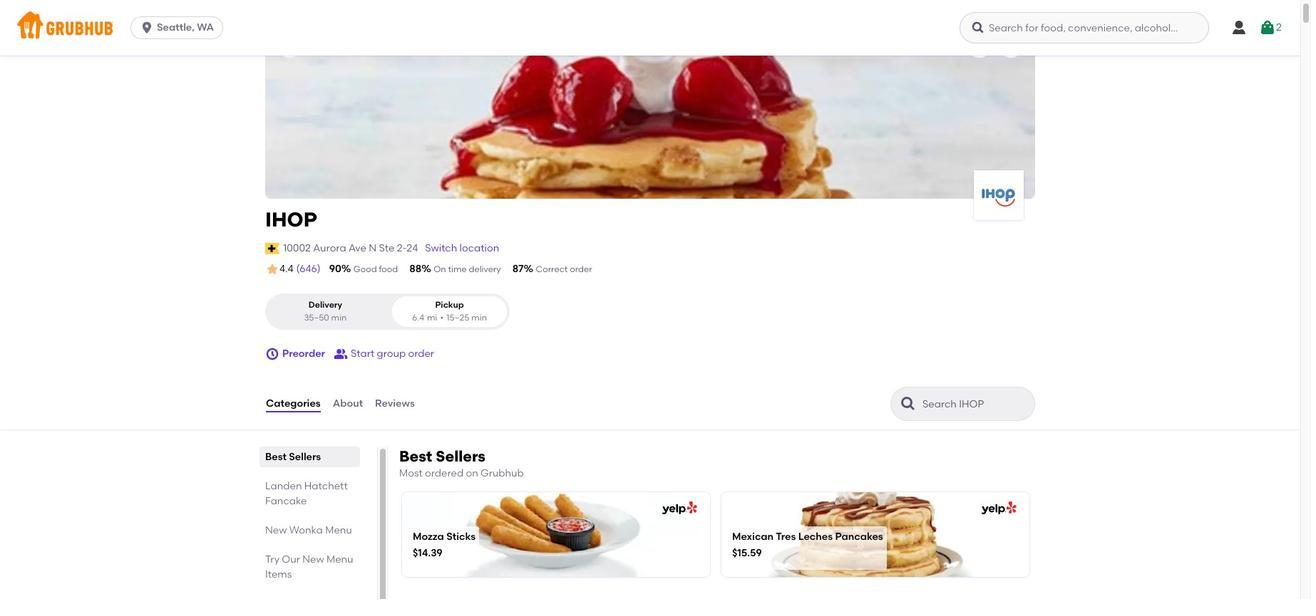 Task type: locate. For each thing, give the bounding box(es) containing it.
order right group
[[408, 348, 434, 360]]

1 vertical spatial new
[[303, 554, 324, 566]]

yelp image
[[660, 502, 698, 516], [979, 502, 1017, 516]]

0 horizontal spatial new
[[265, 525, 287, 537]]

main navigation navigation
[[0, 0, 1301, 56]]

our
[[282, 554, 300, 566]]

1 horizontal spatial sellers
[[436, 448, 486, 466]]

0 vertical spatial menu
[[325, 525, 352, 537]]

sellers up hatchett
[[289, 452, 321, 464]]

1 horizontal spatial min
[[472, 313, 487, 323]]

1 horizontal spatial new
[[303, 554, 324, 566]]

new
[[265, 525, 287, 537], [303, 554, 324, 566]]

svg image left preorder
[[265, 347, 280, 362]]

best sellers most ordered on grubhub
[[399, 448, 524, 480]]

10002 aurora ave n ste 2-24
[[283, 242, 418, 254]]

1 yelp image from the left
[[660, 502, 698, 516]]

2-
[[397, 242, 407, 254]]

min right 15–25
[[472, 313, 487, 323]]

start
[[351, 348, 375, 360]]

6.4
[[412, 313, 424, 323]]

best
[[399, 448, 432, 466], [265, 452, 287, 464]]

mexican
[[732, 531, 774, 543]]

88
[[410, 263, 422, 275]]

aurora
[[313, 242, 346, 254]]

svg image up save this restaurant icon
[[971, 21, 986, 35]]

mi
[[427, 313, 438, 323]]

grubhub
[[481, 468, 524, 480]]

1 horizontal spatial best
[[399, 448, 432, 466]]

seattle,
[[157, 21, 195, 34]]

2 min from the left
[[472, 313, 487, 323]]

ihop logo image
[[974, 170, 1024, 220]]

best up most
[[399, 448, 432, 466]]

0 vertical spatial order
[[570, 265, 592, 275]]

on
[[434, 265, 446, 275]]

switch
[[425, 242, 457, 254]]

(646)
[[296, 263, 321, 275]]

best for best sellers
[[265, 452, 287, 464]]

sellers up on
[[436, 448, 486, 466]]

sellers
[[436, 448, 486, 466], [289, 452, 321, 464]]

switch location button
[[425, 241, 500, 257]]

ihop
[[265, 208, 317, 232]]

landen hatchett fancake
[[265, 481, 348, 508]]

try
[[265, 554, 280, 566]]

0 horizontal spatial order
[[408, 348, 434, 360]]

1 min from the left
[[331, 313, 347, 323]]

order
[[570, 265, 592, 275], [408, 348, 434, 360]]

menu
[[325, 525, 352, 537], [327, 554, 353, 566]]

1 vertical spatial order
[[408, 348, 434, 360]]

correct
[[536, 265, 568, 275]]

menu right wonka
[[325, 525, 352, 537]]

0 horizontal spatial min
[[331, 313, 347, 323]]

min inside pickup 6.4 mi • 15–25 min
[[472, 313, 487, 323]]

new wonka menu
[[265, 525, 352, 537]]

sellers inside best sellers most ordered on grubhub
[[436, 448, 486, 466]]

group
[[377, 348, 406, 360]]

90
[[329, 263, 342, 275]]

svg image inside preorder button
[[265, 347, 280, 362]]

35–50
[[304, 313, 329, 323]]

mozza sticks $14.39
[[413, 531, 476, 560]]

0 horizontal spatial best
[[265, 452, 287, 464]]

•
[[440, 313, 444, 323]]

best inside best sellers most ordered on grubhub
[[399, 448, 432, 466]]

order right correct
[[570, 265, 592, 275]]

hatchett
[[304, 481, 348, 493]]

best for best sellers most ordered on grubhub
[[399, 448, 432, 466]]

menu down new wonka menu
[[327, 554, 353, 566]]

best up landen
[[265, 452, 287, 464]]

2
[[1277, 21, 1282, 33]]

yelp image for mexican tres leches pancakes
[[979, 502, 1017, 516]]

on
[[466, 468, 478, 480]]

0 horizontal spatial yelp image
[[660, 502, 698, 516]]

tres
[[776, 531, 796, 543]]

correct order
[[536, 265, 592, 275]]

yelp image for mozza sticks
[[660, 502, 698, 516]]

save this restaurant image
[[971, 36, 989, 53]]

seattle, wa button
[[131, 16, 229, 39]]

1 vertical spatial menu
[[327, 554, 353, 566]]

reviews button
[[374, 379, 416, 430]]

new right our
[[303, 554, 324, 566]]

24
[[407, 242, 418, 254]]

pickup
[[435, 300, 464, 310]]

1 horizontal spatial yelp image
[[979, 502, 1017, 516]]

$15.59
[[732, 548, 762, 560]]

0 horizontal spatial sellers
[[289, 452, 321, 464]]

option group
[[265, 294, 510, 330]]

option group containing delivery 35–50 min
[[265, 294, 510, 330]]

4.4
[[280, 263, 293, 275]]

2 yelp image from the left
[[979, 502, 1017, 516]]

min
[[331, 313, 347, 323], [472, 313, 487, 323]]

good food
[[354, 265, 398, 275]]

min down delivery
[[331, 313, 347, 323]]

$14.39
[[413, 548, 443, 560]]

new up try
[[265, 525, 287, 537]]

order inside button
[[408, 348, 434, 360]]

Search for food, convenience, alcohol... search field
[[960, 12, 1210, 44]]

10002
[[283, 242, 311, 254]]

svg image
[[1231, 19, 1248, 36], [140, 21, 154, 35], [971, 21, 986, 35], [265, 347, 280, 362]]

mozza
[[413, 531, 444, 543]]

0 vertical spatial new
[[265, 525, 287, 537]]

svg image left 'seattle,'
[[140, 21, 154, 35]]

1 horizontal spatial order
[[570, 265, 592, 275]]

new inside try our new menu items
[[303, 554, 324, 566]]



Task type: vqa. For each thing, say whether or not it's contained in the screenshot.
sake to the top
no



Task type: describe. For each thing, give the bounding box(es) containing it.
reviews
[[375, 398, 415, 410]]

Search IHOP search field
[[921, 398, 1031, 412]]

search icon image
[[900, 396, 917, 413]]

mexican tres leches pancakes $15.59
[[732, 531, 883, 560]]

location
[[460, 242, 499, 254]]

preorder
[[282, 348, 325, 360]]

87
[[513, 263, 524, 275]]

items
[[265, 569, 292, 581]]

best sellers
[[265, 452, 321, 464]]

sellers for best sellers
[[289, 452, 321, 464]]

categories button
[[265, 379, 321, 430]]

fancake
[[265, 496, 307, 508]]

2 button
[[1260, 15, 1282, 41]]

wa
[[197, 21, 214, 34]]

categories
[[266, 398, 321, 410]]

start group order button
[[334, 342, 434, 367]]

delivery 35–50 min
[[304, 300, 347, 323]]

people icon image
[[334, 347, 348, 362]]

n
[[369, 242, 377, 254]]

landen
[[265, 481, 302, 493]]

ste
[[379, 242, 395, 254]]

ave
[[349, 242, 367, 254]]

start group order
[[351, 348, 434, 360]]

time
[[448, 265, 467, 275]]

subscription pass image
[[265, 243, 280, 254]]

10002 aurora ave n ste 2-24 button
[[283, 241, 419, 257]]

svg image
[[1260, 19, 1277, 36]]

star icon image
[[265, 263, 280, 277]]

preorder button
[[265, 342, 325, 367]]

caret left icon image
[[281, 36, 298, 53]]

sticks
[[447, 531, 476, 543]]

wonka
[[289, 525, 323, 537]]

menu inside try our new menu items
[[327, 554, 353, 566]]

share icon image
[[1003, 36, 1020, 53]]

ordered
[[425, 468, 464, 480]]

svg image left svg icon
[[1231, 19, 1248, 36]]

seattle, wa
[[157, 21, 214, 34]]

leches
[[799, 531, 833, 543]]

sellers for best sellers most ordered on grubhub
[[436, 448, 486, 466]]

good
[[354, 265, 377, 275]]

most
[[399, 468, 423, 480]]

about button
[[332, 379, 364, 430]]

svg image inside seattle, wa button
[[140, 21, 154, 35]]

15–25
[[447, 313, 470, 323]]

save this restaurant button
[[967, 32, 993, 58]]

on time delivery
[[434, 265, 501, 275]]

about
[[333, 398, 363, 410]]

switch location
[[425, 242, 499, 254]]

pickup 6.4 mi • 15–25 min
[[412, 300, 487, 323]]

delivery
[[309, 300, 342, 310]]

try our new menu items
[[265, 554, 353, 581]]

min inside delivery 35–50 min
[[331, 313, 347, 323]]

pancakes
[[835, 531, 883, 543]]

food
[[379, 265, 398, 275]]

delivery
[[469, 265, 501, 275]]



